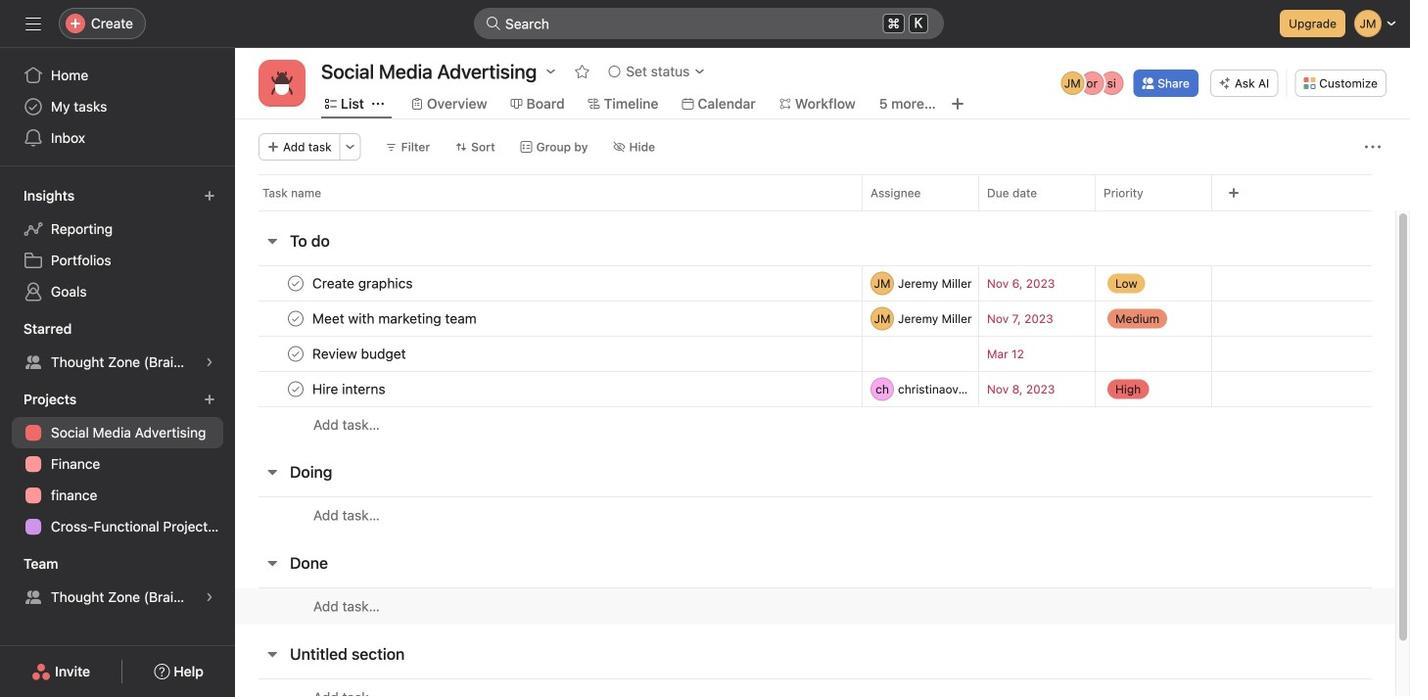 Task type: describe. For each thing, give the bounding box(es) containing it.
header done tree grid
[[235, 588, 1396, 625]]

mark complete image for hire interns cell
[[284, 378, 308, 401]]

meet with marketing team cell
[[235, 301, 862, 337]]

Search tasks, projects, and more text field
[[474, 8, 944, 39]]

task name text field for hire interns cell
[[308, 379, 391, 399]]

projects element
[[0, 382, 235, 546]]

see details, thought zone (brainstorm space) image for teams element
[[204, 592, 215, 603]]

task name text field for mark complete icon within 'review budget' "cell"
[[308, 344, 412, 364]]

teams element
[[0, 546, 235, 617]]

task name text field for the meet with marketing team "cell"
[[308, 309, 483, 329]]

task name text field for mark complete icon within the create graphics cell
[[308, 274, 419, 293]]

prominent image
[[486, 16, 501, 31]]

hide sidebar image
[[25, 16, 41, 31]]

mark complete checkbox for task name text box within the 'review budget' "cell"
[[284, 342, 308, 366]]

new project or portfolio image
[[204, 394, 215, 405]]

more actions image
[[344, 141, 356, 153]]

collapse task list for this group image for header done tree grid
[[264, 555, 280, 571]]

mark complete checkbox for the meet with marketing team "cell"
[[284, 307, 308, 331]]

new insights image
[[204, 190, 215, 202]]

mark complete image for the meet with marketing team "cell"
[[284, 307, 308, 331]]

2 collapse task list for this group image from the top
[[264, 646, 280, 662]]

insights element
[[0, 178, 235, 311]]



Task type: locate. For each thing, give the bounding box(es) containing it.
2 see details, thought zone (brainstorm space) image from the top
[[204, 592, 215, 603]]

0 vertical spatial task name text field
[[308, 274, 419, 293]]

1 vertical spatial collapse task list for this group image
[[264, 555, 280, 571]]

add tab image
[[950, 96, 965, 112]]

global element
[[0, 48, 235, 166]]

Mark complete checkbox
[[284, 272, 308, 295], [284, 307, 308, 331]]

mark complete image for 'review budget' "cell"
[[284, 342, 308, 366]]

mark complete checkbox inside the meet with marketing team "cell"
[[284, 307, 308, 331]]

see details, thought zone (brainstorm space) image
[[204, 356, 215, 368], [204, 592, 215, 603]]

1 vertical spatial mark complete checkbox
[[284, 378, 308, 401]]

0 vertical spatial collapse task list for this group image
[[264, 464, 280, 480]]

mark complete checkbox for task name text field inside hire interns cell
[[284, 378, 308, 401]]

mark complete image inside hire interns cell
[[284, 378, 308, 401]]

0 vertical spatial see details, thought zone (brainstorm space) image
[[204, 356, 215, 368]]

1 vertical spatial task name text field
[[308, 344, 412, 364]]

2 mark complete image from the top
[[284, 307, 308, 331]]

more actions image
[[1365, 139, 1381, 155]]

mark complete checkbox inside hire interns cell
[[284, 378, 308, 401]]

see details, thought zone (brainstorm space) image for starred element
[[204, 356, 215, 368]]

Task name text field
[[308, 274, 419, 293], [308, 344, 412, 364]]

Task name text field
[[308, 309, 483, 329], [308, 379, 391, 399]]

3 mark complete image from the top
[[284, 342, 308, 366]]

task name text field inside hire interns cell
[[308, 379, 391, 399]]

starred element
[[0, 311, 235, 382]]

mark complete image inside 'review budget' "cell"
[[284, 342, 308, 366]]

add field image
[[1228, 187, 1240, 199]]

2 mark complete checkbox from the top
[[284, 307, 308, 331]]

0 vertical spatial task name text field
[[308, 309, 483, 329]]

2 task name text field from the top
[[308, 344, 412, 364]]

4 mark complete image from the top
[[284, 378, 308, 401]]

0 vertical spatial collapse task list for this group image
[[264, 233, 280, 249]]

review budget cell
[[235, 336, 862, 372]]

collapse task list for this group image
[[264, 233, 280, 249], [264, 555, 280, 571]]

header to do tree grid
[[235, 265, 1396, 443]]

collapse task list for this group image
[[264, 464, 280, 480], [264, 646, 280, 662]]

2 task name text field from the top
[[308, 379, 391, 399]]

1 vertical spatial mark complete checkbox
[[284, 307, 308, 331]]

row
[[235, 174, 1410, 211], [259, 210, 1372, 212], [235, 265, 1396, 302], [235, 301, 1396, 337], [235, 336, 1396, 372], [235, 371, 1396, 407], [235, 406, 1396, 443], [235, 497, 1396, 534], [235, 588, 1396, 625], [235, 679, 1396, 697]]

hire interns cell
[[235, 371, 862, 407]]

1 collapse task list for this group image from the top
[[264, 233, 280, 249]]

mark complete image inside the create graphics cell
[[284, 272, 308, 295]]

1 vertical spatial see details, thought zone (brainstorm space) image
[[204, 592, 215, 603]]

1 mark complete checkbox from the top
[[284, 272, 308, 295]]

task name text field inside 'review budget' "cell"
[[308, 344, 412, 364]]

see details, thought zone (brainstorm space) image inside starred element
[[204, 356, 215, 368]]

1 mark complete checkbox from the top
[[284, 342, 308, 366]]

1 task name text field from the top
[[308, 274, 419, 293]]

2 mark complete checkbox from the top
[[284, 378, 308, 401]]

1 see details, thought zone (brainstorm space) image from the top
[[204, 356, 215, 368]]

mark complete checkbox inside 'review budget' "cell"
[[284, 342, 308, 366]]

see details, thought zone (brainstorm space) image inside teams element
[[204, 592, 215, 603]]

1 vertical spatial task name text field
[[308, 379, 391, 399]]

1 mark complete image from the top
[[284, 272, 308, 295]]

create graphics cell
[[235, 265, 862, 302]]

1 collapse task list for this group image from the top
[[264, 464, 280, 480]]

1 task name text field from the top
[[308, 309, 483, 329]]

0 vertical spatial mark complete checkbox
[[284, 272, 308, 295]]

task name text field inside the create graphics cell
[[308, 274, 419, 293]]

bug image
[[270, 71, 294, 95]]

2 collapse task list for this group image from the top
[[264, 555, 280, 571]]

add to starred image
[[574, 64, 590, 79]]

0 vertical spatial mark complete checkbox
[[284, 342, 308, 366]]

mark complete image for the create graphics cell
[[284, 272, 308, 295]]

mark complete image inside the meet with marketing team "cell"
[[284, 307, 308, 331]]

mark complete image
[[284, 272, 308, 295], [284, 307, 308, 331], [284, 342, 308, 366], [284, 378, 308, 401]]

collapse task list for this group image for header to do tree grid
[[264, 233, 280, 249]]

task name text field inside the meet with marketing team "cell"
[[308, 309, 483, 329]]

mark complete checkbox for the create graphics cell
[[284, 272, 308, 295]]

1 vertical spatial collapse task list for this group image
[[264, 646, 280, 662]]

None field
[[474, 8, 944, 39]]

tab actions image
[[372, 98, 384, 110]]

Mark complete checkbox
[[284, 342, 308, 366], [284, 378, 308, 401]]

mark complete checkbox inside the create graphics cell
[[284, 272, 308, 295]]



Task type: vqa. For each thing, say whether or not it's contained in the screenshot.
Dismiss "icon"
no



